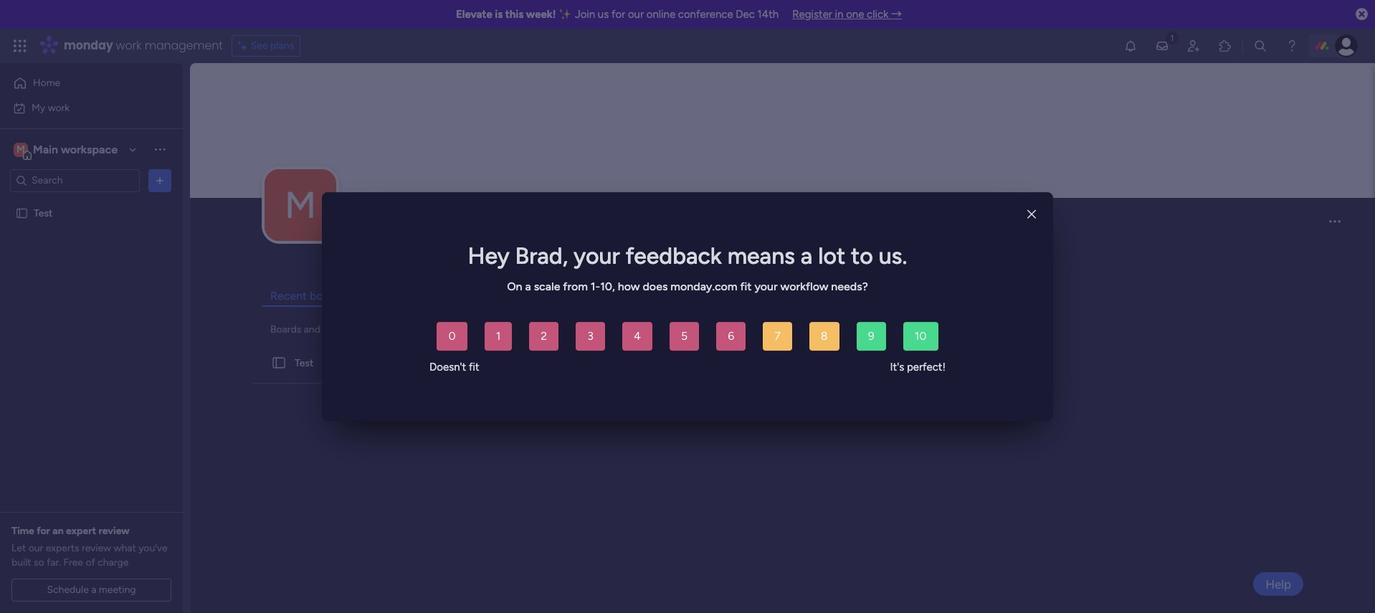 Task type: describe. For each thing, give the bounding box(es) containing it.
recent
[[270, 289, 307, 303]]

week!
[[526, 8, 556, 21]]

7 button
[[763, 322, 792, 351]]

home
[[33, 77, 60, 89]]

add to favorites image
[[926, 355, 941, 370]]

our inside time for an expert review let our experts review what you've built so far. free of charge
[[28, 542, 43, 554]]

brad,
[[515, 242, 568, 269]]

a for on a scale from 1-10, how does monday.com fit your workflow needs?
[[525, 280, 531, 294]]

you've
[[139, 542, 168, 554]]

1 horizontal spatial your
[[755, 280, 778, 294]]

9 button
[[857, 322, 886, 351]]

monday.com
[[671, 280, 738, 294]]

to
[[851, 242, 873, 269]]

test link
[[250, 343, 959, 384]]

description
[[428, 238, 479, 250]]

2
[[541, 329, 547, 343]]

0 horizontal spatial your
[[574, 242, 620, 269]]

workspace image
[[14, 142, 28, 157]]

recent boards
[[270, 289, 345, 303]]

1 horizontal spatial for
[[612, 8, 626, 21]]

test for public board icon inside 'test' "link"
[[295, 357, 314, 369]]

my
[[32, 101, 45, 114]]

let
[[11, 542, 26, 554]]

3 button
[[576, 322, 605, 351]]

public board image inside test list box
[[15, 206, 29, 220]]

schedule a meeting
[[47, 584, 136, 596]]

m
[[17, 143, 25, 155]]

3
[[588, 329, 594, 343]]

0 horizontal spatial workspace
[[61, 142, 118, 156]]

of
[[86, 557, 95, 569]]

for inside time for an expert review let our experts review what you've built so far. free of charge
[[37, 525, 50, 537]]

charge
[[98, 557, 129, 569]]

us
[[598, 8, 609, 21]]

on
[[507, 280, 523, 294]]

6
[[728, 329, 735, 343]]

what
[[114, 542, 136, 554]]

does
[[643, 280, 668, 294]]

schedule
[[47, 584, 89, 596]]

5 button
[[670, 322, 699, 351]]

work for monday
[[116, 37, 142, 54]]

main workspace
[[33, 142, 118, 156]]

14th
[[758, 8, 779, 21]]

10
[[915, 329, 927, 343]]

dashboards
[[323, 324, 375, 336]]

time for an expert review let our experts review what you've built so far. free of charge
[[11, 525, 168, 569]]

0 vertical spatial in
[[835, 8, 844, 21]]

click
[[867, 8, 889, 21]]

doesn't
[[430, 361, 466, 374]]

perfect!
[[907, 361, 946, 374]]

1-
[[591, 280, 600, 294]]

close image
[[1028, 210, 1036, 220]]

elevate
[[456, 8, 493, 21]]

1 button
[[485, 322, 512, 351]]

help image
[[1285, 39, 1300, 53]]

2 button
[[530, 322, 559, 351]]

1 horizontal spatial workspace
[[497, 324, 546, 336]]

my work
[[32, 101, 70, 114]]

is
[[495, 8, 503, 21]]

plans
[[270, 39, 294, 52]]

dec
[[736, 8, 755, 21]]

hey brad, your feedback means a lot to us.
[[468, 242, 908, 269]]

management
[[145, 37, 223, 54]]

1 vertical spatial this
[[478, 324, 495, 336]]

far.
[[47, 557, 61, 569]]

apps image
[[1219, 39, 1233, 53]]

from
[[563, 280, 588, 294]]

see plans
[[251, 39, 294, 52]]

it's
[[890, 361, 905, 374]]

register in one click →
[[793, 8, 902, 21]]

hey
[[468, 242, 510, 269]]

monday
[[64, 37, 113, 54]]

description button
[[354, 235, 927, 253]]

it's perfect!
[[890, 361, 946, 374]]

scale
[[534, 280, 560, 294]]

free
[[63, 557, 83, 569]]

online
[[647, 8, 676, 21]]

select product image
[[13, 39, 27, 53]]

how
[[618, 280, 640, 294]]

an
[[53, 525, 64, 537]]

time
[[11, 525, 34, 537]]

invite members image
[[1187, 39, 1201, 53]]



Task type: vqa. For each thing, say whether or not it's contained in the screenshot.
My work button
yes



Task type: locate. For each thing, give the bounding box(es) containing it.
inbox image
[[1155, 39, 1170, 53]]

on a scale from 1-10, how does monday.com fit your workflow needs?
[[507, 280, 868, 294]]

a for schedule a meeting
[[91, 584, 96, 596]]

help button
[[1254, 572, 1304, 596]]

brad klo image
[[1335, 34, 1358, 57]]

0 horizontal spatial fit
[[469, 361, 480, 374]]

review up of at the left bottom of page
[[82, 542, 111, 554]]

boards and dashboards you visited recently in this workspace
[[270, 324, 546, 336]]

expert
[[66, 525, 96, 537]]

0 horizontal spatial our
[[28, 542, 43, 554]]

0 button
[[437, 322, 467, 351]]

workflow
[[781, 280, 829, 294]]

1 horizontal spatial test
[[295, 357, 314, 369]]

10,
[[600, 280, 615, 294]]

main
[[33, 142, 58, 156]]

us.
[[879, 242, 908, 269]]

1 vertical spatial fit
[[469, 361, 480, 374]]

public board image down the boards
[[271, 355, 287, 371]]

you
[[378, 324, 394, 336]]

test inside "link"
[[295, 357, 314, 369]]

1 horizontal spatial work
[[116, 37, 142, 54]]

workspace down on in the top left of the page
[[497, 324, 546, 336]]

workspace selection element
[[14, 141, 120, 160]]

register
[[793, 8, 833, 21]]

this left 1
[[478, 324, 495, 336]]

5
[[681, 329, 688, 343]]

help
[[1266, 577, 1292, 591]]

for left an
[[37, 525, 50, 537]]

work inside button
[[48, 101, 70, 114]]

1 vertical spatial work
[[48, 101, 70, 114]]

0 horizontal spatial a
[[91, 584, 96, 596]]

0 vertical spatial our
[[628, 8, 644, 21]]

0 horizontal spatial work
[[48, 101, 70, 114]]

1 vertical spatial for
[[37, 525, 50, 537]]

→
[[892, 8, 902, 21]]

0 horizontal spatial public board image
[[15, 206, 29, 220]]

recently
[[429, 324, 465, 336]]

public board image down workspace icon on the left top of page
[[15, 206, 29, 220]]

test list box
[[0, 198, 183, 419]]

search everything image
[[1254, 39, 1268, 53]]

0 vertical spatial public board image
[[15, 206, 29, 220]]

8
[[821, 329, 828, 343]]

for
[[612, 8, 626, 21], [37, 525, 50, 537]]

notifications image
[[1124, 39, 1138, 53]]

0
[[449, 329, 456, 343]]

1 horizontal spatial public board image
[[271, 355, 287, 371]]

0 vertical spatial test
[[34, 207, 53, 219]]

feedback
[[626, 242, 722, 269]]

test
[[34, 207, 53, 219], [295, 357, 314, 369]]

test down "and"
[[295, 357, 314, 369]]

my work button
[[9, 96, 154, 119]]

0 horizontal spatial in
[[468, 324, 476, 336]]

this right is
[[505, 8, 524, 21]]

✨
[[559, 8, 572, 21]]

1 image
[[1166, 29, 1179, 46]]

join
[[575, 8, 595, 21]]

means
[[728, 242, 795, 269]]

test inside list box
[[34, 207, 53, 219]]

for right us
[[612, 8, 626, 21]]

1 vertical spatial review
[[82, 542, 111, 554]]

elevate is this week! ✨ join us for our online conference dec 14th
[[456, 8, 779, 21]]

boards
[[310, 289, 345, 303]]

1 horizontal spatial this
[[505, 8, 524, 21]]

0 horizontal spatial this
[[478, 324, 495, 336]]

meeting
[[99, 584, 136, 596]]

fit down "means"
[[740, 280, 752, 294]]

see
[[251, 39, 268, 52]]

1
[[496, 329, 501, 343]]

1 horizontal spatial our
[[628, 8, 644, 21]]

0 vertical spatial a
[[801, 242, 813, 269]]

monday work management
[[64, 37, 223, 54]]

0 vertical spatial fit
[[740, 280, 752, 294]]

visited
[[397, 324, 426, 336]]

4 button
[[623, 322, 653, 351]]

fit right the doesn't
[[469, 361, 480, 374]]

1 horizontal spatial fit
[[740, 280, 752, 294]]

in left one
[[835, 8, 844, 21]]

home button
[[9, 72, 154, 95]]

a left lot
[[801, 242, 813, 269]]

this
[[505, 8, 524, 21], [478, 324, 495, 336]]

test for public board icon in the test list box
[[34, 207, 53, 219]]

in right the 0
[[468, 324, 476, 336]]

your down "means"
[[755, 280, 778, 294]]

0 horizontal spatial test
[[34, 207, 53, 219]]

workspace up search in workspace field
[[61, 142, 118, 156]]

built
[[11, 557, 31, 569]]

work right my
[[48, 101, 70, 114]]

7
[[775, 329, 781, 343]]

your
[[574, 242, 620, 269], [755, 280, 778, 294]]

lot
[[818, 242, 846, 269]]

0 vertical spatial work
[[116, 37, 142, 54]]

1 vertical spatial a
[[525, 280, 531, 294]]

10 button
[[903, 322, 939, 351]]

4
[[634, 329, 641, 343]]

public board image
[[15, 206, 29, 220], [271, 355, 287, 371]]

1 vertical spatial our
[[28, 542, 43, 554]]

0 vertical spatial your
[[574, 242, 620, 269]]

public board image inside 'test' "link"
[[271, 355, 287, 371]]

6 button
[[717, 322, 746, 351]]

0 vertical spatial review
[[99, 525, 130, 537]]

1 vertical spatial test
[[295, 357, 314, 369]]

a left meeting
[[91, 584, 96, 596]]

1 vertical spatial public board image
[[271, 355, 287, 371]]

our up so
[[28, 542, 43, 554]]

None field
[[354, 204, 1318, 235]]

and
[[304, 324, 320, 336]]

option
[[0, 200, 183, 203]]

one
[[846, 8, 865, 21]]

a right on in the top left of the page
[[525, 280, 531, 294]]

work right monday
[[116, 37, 142, 54]]

1 vertical spatial in
[[468, 324, 476, 336]]

1 vertical spatial workspace
[[497, 324, 546, 336]]

our
[[628, 8, 644, 21], [28, 542, 43, 554]]

0 vertical spatial for
[[612, 8, 626, 21]]

boards
[[270, 324, 301, 336]]

register in one click → link
[[793, 8, 902, 21]]

work for my
[[48, 101, 70, 114]]

9
[[868, 329, 875, 343]]

a
[[801, 242, 813, 269], [525, 280, 531, 294], [91, 584, 96, 596]]

work
[[116, 37, 142, 54], [48, 101, 70, 114]]

1 horizontal spatial in
[[835, 8, 844, 21]]

conference
[[678, 8, 733, 21]]

test down search in workspace field
[[34, 207, 53, 219]]

2 vertical spatial a
[[91, 584, 96, 596]]

0 horizontal spatial for
[[37, 525, 50, 537]]

2 horizontal spatial a
[[801, 242, 813, 269]]

Search in workspace field
[[30, 172, 120, 189]]

your up 1- at the top of the page
[[574, 242, 620, 269]]

so
[[34, 557, 44, 569]]

doesn't fit
[[430, 361, 480, 374]]

workspace
[[61, 142, 118, 156], [497, 324, 546, 336]]

review up the what
[[99, 525, 130, 537]]

1 vertical spatial your
[[755, 280, 778, 294]]

0 vertical spatial this
[[505, 8, 524, 21]]

our left online
[[628, 8, 644, 21]]

see plans button
[[231, 35, 301, 57]]

8 button
[[810, 322, 840, 351]]

needs?
[[831, 280, 868, 294]]

1 horizontal spatial a
[[525, 280, 531, 294]]

0 vertical spatial workspace
[[61, 142, 118, 156]]

a inside button
[[91, 584, 96, 596]]



